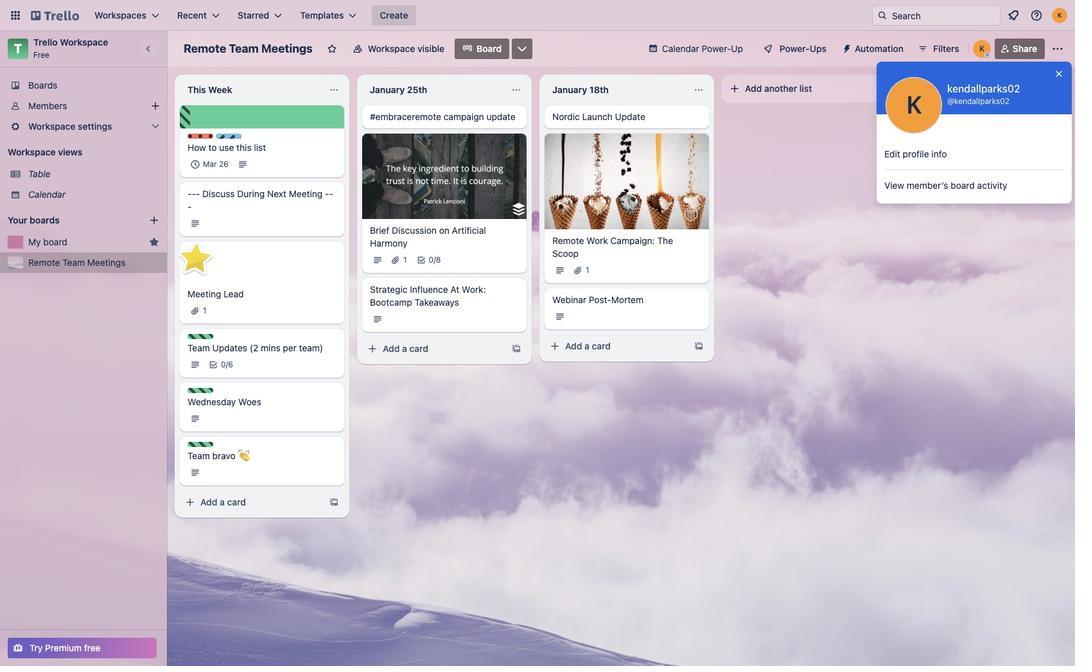 Task type: locate. For each thing, give the bounding box(es) containing it.
automation button
[[837, 39, 912, 59]]

0 vertical spatial remote
[[184, 42, 226, 55]]

2 power- from the left
[[780, 43, 810, 54]]

create from template… image
[[694, 341, 704, 352], [511, 343, 522, 354], [329, 497, 339, 507]]

remote work campaign: the scoop
[[552, 235, 673, 259]]

launch
[[582, 111, 613, 122]]

card down post-
[[592, 341, 611, 352]]

workspace right trello
[[60, 37, 108, 48]]

1 horizontal spatial 0
[[429, 255, 434, 264]]

0 / 8
[[429, 255, 441, 264]]

remote up scoop
[[552, 235, 584, 246]]

0 horizontal spatial january
[[370, 84, 405, 95]]

add a card button down 👏 at the bottom left of the page
[[180, 492, 321, 513]]

harmony
[[370, 237, 408, 248]]

january up nordic
[[552, 84, 587, 95]]

remote down recent dropdown button
[[184, 42, 226, 55]]

3 color: green, title: "recurring item" element from the top
[[188, 442, 213, 447]]

2 vertical spatial remote
[[28, 257, 60, 268]]

list right another at top right
[[800, 83, 812, 94]]

add for this week
[[200, 497, 217, 507]]

kendallparks02
[[948, 83, 1020, 94], [955, 96, 1010, 106]]

meeting right 'next'
[[289, 188, 323, 199]]

0 vertical spatial 1
[[403, 255, 407, 264]]

kendallparks02 (kendallparks02) image
[[973, 40, 991, 58], [886, 77, 942, 134]]

card down 👏 at the bottom left of the page
[[227, 497, 246, 507]]

workspace inside popup button
[[28, 121, 75, 132]]

try premium free
[[30, 642, 101, 653]]

strategic
[[370, 284, 408, 295]]

#embraceremote
[[370, 111, 441, 122]]

2 horizontal spatial remote
[[552, 235, 584, 246]]

brief
[[370, 225, 389, 235]]

color: green, title: "recurring item" element up wednesday
[[188, 388, 213, 393]]

remote team meetings down my board link
[[28, 257, 126, 268]]

1 horizontal spatial meetings
[[261, 42, 313, 55]]

0 vertical spatial meeting
[[289, 188, 323, 199]]

activity
[[977, 180, 1008, 191]]

add down "team bravo 👏"
[[200, 497, 217, 507]]

back to home image
[[31, 5, 79, 26]]

1 down 'meeting lead'
[[203, 306, 207, 315]]

1 horizontal spatial a
[[402, 343, 407, 354]]

0 horizontal spatial /
[[226, 360, 228, 369]]

january 25th
[[370, 84, 427, 95]]

meetings down my board link
[[87, 257, 126, 268]]

1 vertical spatial remote
[[552, 235, 584, 246]]

scoop
[[552, 248, 579, 259]]

the
[[657, 235, 673, 246]]

customize views image
[[516, 42, 529, 55]]

2 horizontal spatial create from template… image
[[694, 341, 704, 352]]

0 vertical spatial list
[[800, 83, 812, 94]]

#embraceremote campaign update
[[370, 111, 516, 122]]

workspace down create button
[[368, 43, 415, 54]]

team bravo 👏
[[188, 450, 250, 461]]

t
[[14, 41, 22, 56]]

January 18th text field
[[545, 80, 689, 100]]

power-
[[702, 43, 731, 54], [780, 43, 810, 54]]

add a card button for influence
[[362, 338, 504, 359]]

add another list
[[745, 83, 812, 94]]

add a card down bootcamp
[[383, 343, 428, 354]]

0 horizontal spatial 0
[[221, 360, 226, 369]]

1 horizontal spatial create from template… image
[[511, 343, 522, 354]]

0 horizontal spatial meeting
[[188, 288, 221, 299]]

recent button
[[170, 5, 227, 26]]

members
[[28, 100, 67, 111]]

1 horizontal spatial list
[[800, 83, 812, 94]]

1 vertical spatial color: green, title: "recurring item" element
[[188, 388, 213, 393]]

1 vertical spatial kendallparks02 (kendallparks02) image
[[886, 77, 942, 134]]

1 horizontal spatial add a card
[[383, 343, 428, 354]]

board right my
[[43, 236, 67, 247]]

board left activity
[[951, 180, 975, 191]]

team left the updates
[[188, 342, 210, 353]]

remote inside remote work campaign: the scoop
[[552, 235, 584, 246]]

add
[[745, 83, 762, 94], [565, 341, 582, 352], [383, 343, 400, 354], [200, 497, 217, 507]]

26
[[219, 159, 229, 169]]

team bravo 👏 link
[[188, 450, 337, 463]]

create
[[380, 10, 408, 21]]

/ down brief discussion on artificial harmony
[[434, 255, 436, 264]]

workspace visible
[[368, 43, 445, 54]]

team inside team bravo 👏 'link'
[[188, 450, 210, 461]]

color: green, title: "recurring item" element for team bravo 👏
[[188, 442, 213, 447]]

0 vertical spatial board
[[951, 180, 975, 191]]

1 horizontal spatial /
[[434, 255, 436, 264]]

color: red, title: none image
[[188, 134, 213, 139]]

create from template… image for strategic influence at work: bootcamp takeaways
[[511, 343, 522, 354]]

1 vertical spatial board
[[43, 236, 67, 247]]

add board image
[[149, 215, 159, 225]]

january left 25th
[[370, 84, 405, 95]]

workspace for workspace settings
[[28, 121, 75, 132]]

kendallparks02 (kendallparks02) image right filters
[[973, 40, 991, 58]]

0 horizontal spatial meetings
[[87, 257, 126, 268]]

member's
[[907, 180, 949, 191]]

post-
[[589, 294, 611, 305]]

2 january from the left
[[552, 84, 587, 95]]

2 horizontal spatial 1
[[586, 265, 589, 275]]

primary element
[[0, 0, 1075, 31]]

workspace for workspace visible
[[368, 43, 415, 54]]

color: green, title: "recurring item" element for team updates (2 mins per team)
[[188, 334, 213, 339]]

a down bootcamp
[[402, 343, 407, 354]]

0 horizontal spatial board
[[43, 236, 67, 247]]

0 vertical spatial meetings
[[261, 42, 313, 55]]

1 vertical spatial calendar
[[28, 189, 66, 200]]

a down webinar post-mortem
[[585, 341, 590, 352]]

view
[[885, 180, 905, 191]]

2 vertical spatial color: green, title: "recurring item" element
[[188, 442, 213, 447]]

power-ups
[[780, 43, 827, 54]]

0 horizontal spatial kendallparks02 (kendallparks02) image
[[886, 77, 942, 134]]

team down "starred" at the left top
[[229, 42, 259, 55]]

👏
[[238, 450, 250, 461]]

remote work campaign: the scoop link
[[552, 235, 701, 260]]

january inside text box
[[370, 84, 405, 95]]

2 horizontal spatial a
[[585, 341, 590, 352]]

january
[[370, 84, 405, 95], [552, 84, 587, 95]]

0 vertical spatial kendallparks02
[[948, 83, 1020, 94]]

1 horizontal spatial 1
[[403, 255, 407, 264]]

0 vertical spatial /
[[434, 255, 436, 264]]

1 horizontal spatial power-
[[780, 43, 810, 54]]

share button
[[995, 39, 1045, 59]]

templates
[[300, 10, 344, 21]]

0 horizontal spatial calendar
[[28, 189, 66, 200]]

workspace navigation collapse icon image
[[140, 40, 158, 58]]

add for january 25th
[[383, 343, 400, 354]]

calendar for calendar
[[28, 189, 66, 200]]

a down 'bravo'
[[220, 497, 225, 507]]

1 horizontal spatial card
[[410, 343, 428, 354]]

1 horizontal spatial january
[[552, 84, 587, 95]]

add a card down 'bravo'
[[200, 497, 246, 507]]

during
[[237, 188, 265, 199]]

filters
[[933, 43, 960, 54]]

1 january from the left
[[370, 84, 405, 95]]

kendallparks02 @ kendallparks02
[[948, 83, 1020, 106]]

calendar
[[662, 43, 699, 54], [28, 189, 66, 200]]

team down my board link
[[62, 257, 85, 268]]

bravo
[[212, 450, 236, 461]]

filters button
[[914, 39, 963, 59]]

list inside button
[[800, 83, 812, 94]]

january inside text field
[[552, 84, 587, 95]]

meeting left lead
[[188, 288, 221, 299]]

2 horizontal spatial add a card button
[[545, 336, 686, 357]]

0 vertical spatial color: green, title: "recurring item" element
[[188, 334, 213, 339]]

2 vertical spatial 1
[[203, 306, 207, 315]]

add for january 18th
[[565, 341, 582, 352]]

remote inside text box
[[184, 42, 226, 55]]

workspace down members
[[28, 121, 75, 132]]

boards
[[28, 80, 57, 91]]

/ down the updates
[[226, 360, 228, 369]]

add down bootcamp
[[383, 343, 400, 354]]

calendar down table
[[28, 189, 66, 200]]

2 horizontal spatial add a card
[[565, 341, 611, 352]]

(2
[[250, 342, 258, 353]]

1
[[403, 255, 407, 264], [586, 265, 589, 275], [203, 306, 207, 315]]

calendar left up
[[662, 43, 699, 54]]

1 vertical spatial /
[[226, 360, 228, 369]]

color: green, title: "recurring item" element up "team bravo 👏"
[[188, 442, 213, 447]]

card down takeaways at the left of page
[[410, 343, 428, 354]]

meetings down starred dropdown button
[[261, 42, 313, 55]]

1 horizontal spatial remote team meetings
[[184, 42, 313, 55]]

Search field
[[888, 6, 1000, 25]]

list right this
[[254, 142, 266, 153]]

--- discuss during next meeting -- -
[[188, 188, 333, 212]]

add a card down webinar post-mortem
[[565, 341, 611, 352]]

meetings inside text box
[[261, 42, 313, 55]]

starred icon image
[[149, 237, 159, 247]]

0 vertical spatial 0
[[429, 255, 434, 264]]

add left another at top right
[[745, 83, 762, 94]]

@
[[948, 96, 955, 106]]

add a card button down takeaways at the left of page
[[362, 338, 504, 359]]

board
[[951, 180, 975, 191], [43, 236, 67, 247]]

color: green, title: "recurring item" element up the updates
[[188, 334, 213, 339]]

views
[[58, 146, 82, 157]]

a
[[585, 341, 590, 352], [402, 343, 407, 354], [220, 497, 225, 507]]

share
[[1013, 43, 1037, 54]]

add a card for webinar
[[565, 341, 611, 352]]

this
[[188, 84, 206, 95]]

2 color: green, title: "recurring item" element from the top
[[188, 388, 213, 393]]

nordic
[[552, 111, 580, 122]]

0 notifications image
[[1006, 8, 1021, 23]]

This Week text field
[[180, 80, 324, 100]]

kendallparks02 inside kendallparks02 @ kendallparks02
[[955, 96, 1010, 106]]

workspace inside button
[[368, 43, 415, 54]]

1 vertical spatial meeting
[[188, 288, 221, 299]]

team left 'bravo'
[[188, 450, 210, 461]]

1 vertical spatial remote team meetings
[[28, 257, 126, 268]]

1 horizontal spatial remote
[[184, 42, 226, 55]]

1 vertical spatial 0
[[221, 360, 226, 369]]

1 vertical spatial 1
[[586, 265, 589, 275]]

1 down work
[[586, 265, 589, 275]]

on
[[439, 225, 450, 235]]

1 horizontal spatial kendallparks02 (kendallparks02) image
[[973, 40, 991, 58]]

0 horizontal spatial list
[[254, 142, 266, 153]]

/
[[434, 255, 436, 264], [226, 360, 228, 369]]

2 horizontal spatial card
[[592, 341, 611, 352]]

a for webinar
[[585, 341, 590, 352]]

mar 26
[[203, 159, 229, 169]]

1 color: green, title: "recurring item" element from the top
[[188, 334, 213, 339]]

0 vertical spatial remote team meetings
[[184, 42, 313, 55]]

campaign:
[[611, 235, 655, 246]]

kendallparks02 (kendallparks02) image left @
[[886, 77, 942, 134]]

brief discussion on artificial harmony link
[[370, 224, 519, 250]]

remote down my board
[[28, 257, 60, 268]]

--- discuss during next meeting -- - link
[[188, 188, 337, 213]]

workspace
[[60, 37, 108, 48], [368, 43, 415, 54], [28, 121, 75, 132], [8, 146, 56, 157]]

january for january 18th
[[552, 84, 587, 95]]

0 horizontal spatial 1
[[203, 306, 207, 315]]

calendar power-up link
[[640, 39, 751, 59]]

remote team meetings down "starred" at the left top
[[184, 42, 313, 55]]

add a card button down "webinar post-mortem" link
[[545, 336, 686, 357]]

0 horizontal spatial add a card button
[[180, 492, 321, 513]]

starred button
[[230, 5, 290, 26]]

1 for scoop
[[586, 265, 589, 275]]

a for strategic
[[402, 343, 407, 354]]

0 vertical spatial calendar
[[662, 43, 699, 54]]

1 horizontal spatial calendar
[[662, 43, 699, 54]]

0 left 6 at the bottom
[[221, 360, 226, 369]]

color: green, title: "recurring item" element
[[188, 334, 213, 339], [188, 388, 213, 393], [188, 442, 213, 447]]

1 vertical spatial kendallparks02
[[955, 96, 1010, 106]]

webinar post-mortem
[[552, 294, 644, 305]]

power-ups button
[[754, 39, 834, 59]]

add down webinar
[[565, 341, 582, 352]]

0 horizontal spatial remote
[[28, 257, 60, 268]]

lead
[[224, 288, 244, 299]]

1 horizontal spatial add a card button
[[362, 338, 504, 359]]

1 horizontal spatial meeting
[[289, 188, 323, 199]]

workspace up table
[[8, 146, 56, 157]]

-
[[188, 188, 192, 199], [192, 188, 196, 199], [196, 188, 200, 199], [325, 188, 329, 199], [329, 188, 333, 199], [188, 201, 192, 212]]

0 horizontal spatial create from template… image
[[329, 497, 339, 507]]

0 horizontal spatial a
[[220, 497, 225, 507]]

0 vertical spatial kendallparks02 (kendallparks02) image
[[973, 40, 991, 58]]

wednesday woes
[[188, 396, 261, 407]]

0 left 8
[[429, 255, 434, 264]]

update
[[615, 111, 645, 122]]

calendar power-up
[[662, 43, 743, 54]]

1 down harmony
[[403, 255, 407, 264]]

table
[[28, 168, 50, 179]]

star or unstar board image
[[327, 44, 337, 54]]

0 horizontal spatial power-
[[702, 43, 731, 54]]

meetings
[[261, 42, 313, 55], [87, 257, 126, 268]]



Task type: describe. For each thing, give the bounding box(es) containing it.
updates
[[212, 342, 247, 353]]

power- inside button
[[780, 43, 810, 54]]

work:
[[462, 284, 486, 295]]

up
[[731, 43, 743, 54]]

t link
[[8, 39, 28, 59]]

calendar link
[[28, 188, 159, 201]]

free
[[33, 50, 49, 60]]

team updates (2 mins per team)
[[188, 342, 323, 353]]

another
[[764, 83, 797, 94]]

view member's board activity
[[885, 180, 1008, 191]]

boards
[[30, 215, 60, 225]]

remote team meetings link
[[28, 256, 159, 269]]

settings
[[78, 121, 112, 132]]

workspace visible button
[[345, 39, 452, 59]]

card for post-
[[592, 341, 611, 352]]

strategic influence at work: bootcamp takeaways
[[370, 284, 486, 307]]

meeting lead
[[188, 288, 244, 299]]

this member is an admin of this board. image
[[985, 52, 990, 58]]

next
[[267, 188, 287, 199]]

try premium free button
[[8, 638, 157, 658]]

automation
[[855, 43, 904, 54]]

team updates (2 mins per team) link
[[188, 342, 337, 355]]

how
[[188, 142, 206, 153]]

sm image
[[837, 39, 855, 57]]

1 vertical spatial meetings
[[87, 257, 126, 268]]

color: sky, title: none image
[[216, 134, 242, 139]]

update
[[487, 111, 516, 122]]

card for influence
[[410, 343, 428, 354]]

discussion
[[392, 225, 437, 235]]

#embraceremote campaign update link
[[370, 110, 519, 123]]

0 horizontal spatial card
[[227, 497, 246, 507]]

wednesday
[[188, 396, 236, 407]]

workspace settings button
[[0, 116, 167, 137]]

team inside remote team meetings text box
[[229, 42, 259, 55]]

brief discussion on artificial harmony
[[370, 225, 486, 248]]

per
[[283, 342, 297, 353]]

profile
[[903, 148, 929, 159]]

january for january 25th
[[370, 84, 405, 95]]

open information menu image
[[1030, 9, 1043, 22]]

woes
[[238, 396, 261, 407]]

mar
[[203, 159, 217, 169]]

1 horizontal spatial board
[[951, 180, 975, 191]]

close image
[[1054, 69, 1064, 79]]

remote for remote work campaign: the scoop link
[[552, 235, 584, 246]]

kendallparks02 (kendallparks02) image
[[1052, 8, 1068, 23]]

influence
[[410, 284, 448, 295]]

0 horizontal spatial remote team meetings
[[28, 257, 126, 268]]

1 for harmony
[[403, 255, 407, 264]]

team inside team updates (2 mins per team) link
[[188, 342, 210, 353]]

try
[[30, 642, 43, 653]]

team inside remote team meetings link
[[62, 257, 85, 268]]

board
[[477, 43, 502, 54]]

board link
[[455, 39, 510, 59]]

trello
[[33, 37, 58, 48]]

mins
[[261, 342, 281, 353]]

add a card button for post-
[[545, 336, 686, 357]]

Board name text field
[[177, 39, 319, 59]]

1 vertical spatial list
[[254, 142, 266, 153]]

workspace inside trello workspace free
[[60, 37, 108, 48]]

trello workspace free
[[33, 37, 108, 60]]

january 18th
[[552, 84, 609, 95]]

boards link
[[0, 75, 167, 96]]

use
[[219, 142, 234, 153]]

premium
[[45, 642, 82, 653]]

add inside button
[[745, 83, 762, 94]]

meeting inside --- discuss during next meeting -- -
[[289, 188, 323, 199]]

campaign
[[444, 111, 484, 122]]

edit
[[885, 148, 901, 159]]

recent
[[177, 10, 207, 21]]

remote team meetings inside text box
[[184, 42, 313, 55]]

color: green, title: "recurring item" element for wednesday woes
[[188, 388, 213, 393]]

your boards
[[8, 215, 60, 225]]

0 for 0 / 6
[[221, 360, 226, 369]]

my
[[28, 236, 41, 247]]

starred
[[238, 10, 269, 21]]

ups
[[810, 43, 827, 54]]

visible
[[418, 43, 445, 54]]

week
[[208, 84, 232, 95]]

your boards with 2 items element
[[8, 213, 130, 228]]

nordic launch update link
[[552, 110, 701, 123]]

8
[[436, 255, 441, 264]]

how to use this list
[[188, 142, 266, 153]]

templates button
[[292, 5, 365, 26]]

0 for 0 / 8
[[429, 255, 434, 264]]

/ for 8
[[434, 255, 436, 264]]

add a card for strategic
[[383, 343, 428, 354]]

edit profile info
[[885, 148, 947, 159]]

nordic launch update
[[552, 111, 645, 122]]

0 horizontal spatial add a card
[[200, 497, 246, 507]]

calendar for calendar power-up
[[662, 43, 699, 54]]

remote for remote team meetings link
[[28, 257, 60, 268]]

webinar
[[552, 294, 587, 305]]

show menu image
[[1052, 42, 1064, 55]]

table link
[[28, 168, 159, 181]]

wednesday woes link
[[188, 396, 337, 409]]

/ for 6
[[226, 360, 228, 369]]

artificial
[[452, 225, 486, 235]]

January 25th text field
[[362, 80, 506, 100]]

add another list button
[[722, 75, 897, 103]]

trello workspace link
[[33, 37, 108, 48]]

free
[[84, 642, 101, 653]]

search image
[[878, 10, 888, 21]]

1 power- from the left
[[702, 43, 731, 54]]

mortem
[[611, 294, 644, 305]]

workspaces button
[[87, 5, 167, 26]]

meeting lead link
[[188, 288, 337, 301]]

this week
[[188, 84, 232, 95]]

workspace views
[[8, 146, 82, 157]]

workspace settings
[[28, 121, 112, 132]]

your
[[8, 215, 27, 225]]

at
[[451, 284, 459, 295]]

to
[[208, 142, 217, 153]]

Mar 26 checkbox
[[188, 157, 233, 172]]

create from template… image for webinar post-mortem
[[694, 341, 704, 352]]

workspace for workspace views
[[8, 146, 56, 157]]

star image
[[174, 237, 218, 281]]

6
[[228, 360, 233, 369]]



Task type: vqa. For each thing, say whether or not it's contained in the screenshot.
four
no



